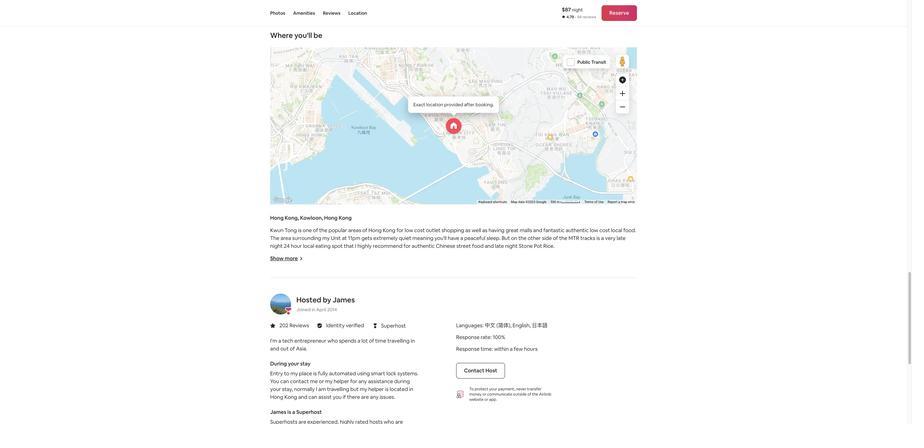 Task type: describe. For each thing, give the bounding box(es) containing it.
0 horizontal spatial your
[[270, 387, 281, 394]]

terms of use link
[[585, 201, 604, 204]]

communicate
[[487, 393, 512, 398]]

the right "on"
[[519, 235, 527, 242]]

and inside during your stay entry to my place is fully automated using smart lock systems. you can contact me or my helper for any assistance during your stay, normally i am travelling but my helper is located in hong kong and can assist you if there are any issues.
[[298, 395, 307, 401]]

is up issues.
[[385, 387, 389, 394]]

stay,
[[282, 387, 293, 394]]

of left use
[[595, 201, 598, 204]]

©2023
[[526, 201, 536, 204]]

2 low from the left
[[590, 227, 598, 234]]

entrepreneur
[[294, 338, 326, 345]]

response rate : 100%
[[456, 335, 505, 341]]

the
[[270, 235, 279, 242]]

0 vertical spatial local
[[611, 227, 622, 234]]

the left popular
[[319, 227, 327, 234]]

1 vertical spatial james
[[270, 410, 286, 417]]

0 vertical spatial authentic
[[566, 227, 589, 234]]

response for response rate
[[456, 335, 480, 341]]

google map
showing 7 points of interest. region
[[238, 38, 657, 206]]

entry
[[270, 371, 283, 378]]

0 vertical spatial :
[[483, 323, 484, 330]]

app.
[[489, 398, 497, 403]]

few
[[514, 346, 523, 353]]

surrounding
[[292, 235, 321, 242]]

·
[[575, 14, 576, 20]]

shortcuts
[[493, 201, 507, 204]]

languages : 中文 (简体), english, 日本語
[[456, 323, 548, 330]]

24
[[284, 243, 290, 250]]

or inside during your stay entry to my place is fully automated using smart lock systems. you can contact me or my helper for any assistance during your stay, normally i am travelling but my helper is located in hong kong and can assist you if there are any issues.
[[319, 379, 324, 386]]

where
[[270, 31, 293, 40]]

0 vertical spatial superhost
[[381, 323, 406, 330]]

1 vertical spatial helper
[[368, 387, 384, 394]]

that
[[344, 243, 354, 250]]

shopping
[[442, 227, 464, 234]]

public
[[578, 59, 591, 65]]

0 horizontal spatial night
[[270, 243, 283, 250]]

amenities button
[[293, 0, 315, 26]]

contact
[[464, 368, 485, 375]]

show more
[[270, 256, 298, 263]]

reviews
[[583, 14, 596, 20]]

keyboard shortcuts
[[479, 201, 507, 204]]

kong,
[[285, 215, 299, 222]]

reserve button
[[602, 5, 637, 21]]

contact host link
[[456, 364, 505, 379]]

or right money
[[483, 393, 487, 398]]

a left few
[[510, 346, 513, 353]]

fantastic
[[544, 227, 565, 234]]

2014
[[327, 307, 337, 313]]

1 vertical spatial can
[[309, 395, 317, 401]]

more
[[285, 256, 298, 263]]

0 horizontal spatial can
[[280, 379, 289, 386]]

your inside to protect your payment, never transfer money or communicate outside of the airbnb website or app.
[[489, 387, 497, 393]]

transfer
[[527, 387, 542, 393]]

chinese
[[436, 243, 455, 250]]

zoom out image
[[620, 105, 625, 110]]

map data ©2023 google
[[511, 201, 547, 204]]

my down fully
[[325, 379, 333, 386]]

i inside during your stay entry to my place is fully automated using smart lock systems. you can contact me or my helper for any assistance during your stay, normally i am travelling but my helper is located in hong kong and can assist you if there are any issues.
[[316, 387, 317, 394]]

in inside during your stay entry to my place is fully automated using smart lock systems. you can contact me or my helper for any assistance during your stay, normally i am travelling but my helper is located in hong kong and can assist you if there are any issues.
[[409, 387, 413, 394]]

1 horizontal spatial your
[[288, 361, 299, 368]]

area
[[281, 235, 291, 242]]

located
[[390, 387, 408, 394]]

very
[[605, 235, 616, 242]]

1 vertical spatial for
[[404, 243, 411, 250]]

data
[[518, 201, 525, 204]]

zoom in image
[[620, 91, 625, 96]]

0 horizontal spatial any
[[359, 379, 367, 386]]

500 m button
[[549, 200, 583, 205]]

of down fantastic
[[553, 235, 558, 242]]

1 horizontal spatial kong
[[339, 215, 352, 222]]

if
[[343, 395, 346, 401]]

having
[[489, 227, 505, 234]]

gets
[[362, 235, 372, 242]]

languages
[[456, 323, 483, 330]]

spends
[[339, 338, 356, 345]]

food.
[[624, 227, 636, 234]]

keyboard
[[479, 201, 492, 204]]

1 vertical spatial time
[[481, 346, 492, 353]]

of right one
[[313, 227, 318, 234]]

map
[[621, 201, 627, 204]]

drag pegman onto the map to open street view image
[[616, 55, 629, 68]]

202 reviews
[[279, 323, 309, 330]]

reviews button
[[323, 0, 341, 26]]

joined
[[296, 307, 311, 313]]

i'm
[[270, 338, 277, 345]]

show more button
[[270, 256, 303, 263]]

map
[[511, 201, 518, 204]]

hong up the kwun on the left bottom of page
[[270, 215, 284, 222]]

am
[[318, 387, 326, 394]]

and inside i'm a tech entrepreneur who spends a lot of time travelling in and out of asia.
[[270, 346, 279, 353]]

unit
[[331, 235, 341, 242]]

kong inside kwun tong is one of the popular areas of hong kong for low cost outlet shopping as well as having great malls and fantastic authentic low cost local food. the area surrounding my unit at 11pm gets extremely quiet meaning you'll have a peaceful sleep. but on the other side of the mtr tracks is a very late night 24 hour local eating spot that i highly recommend for authentic chinese street food and late night stone pot rice.
[[383, 227, 396, 234]]

(简体),
[[497, 323, 512, 330]]

rate
[[481, 335, 491, 341]]

amenities
[[293, 10, 315, 16]]

meaning
[[413, 235, 434, 242]]

0 vertical spatial for
[[397, 227, 404, 234]]

1 horizontal spatial night
[[505, 243, 518, 250]]

spot
[[332, 243, 343, 250]]

smart
[[371, 371, 385, 378]]

i'm a tech entrepreneur who spends a lot of time travelling in and out of asia.
[[270, 338, 415, 353]]

0 vertical spatial reviews
[[323, 10, 341, 16]]

1 low from the left
[[405, 227, 413, 234]]

april
[[316, 307, 326, 313]]

there
[[347, 395, 360, 401]]

by
[[323, 296, 331, 305]]

of right out at bottom left
[[290, 346, 295, 353]]

󰀃
[[374, 322, 377, 330]]

travelling inside i'm a tech entrepreneur who spends a lot of time travelling in and out of asia.
[[388, 338, 410, 345]]

i inside kwun tong is one of the popular areas of hong kong for low cost outlet shopping as well as having great malls and fantastic authentic low cost local food. the area surrounding my unit at 11pm gets extremely quiet meaning you'll have a peaceful sleep. but on the other side of the mtr tracks is a very late night 24 hour local eating spot that i highly recommend for authentic chinese street food and late night stone pot rice.
[[355, 243, 356, 250]]

but
[[350, 387, 359, 394]]

0 horizontal spatial helper
[[334, 379, 349, 386]]

m
[[557, 201, 560, 204]]

terms of use
[[585, 201, 604, 204]]

94
[[577, 14, 582, 20]]

using
[[357, 371, 370, 378]]

in inside i'm a tech entrepreneur who spends a lot of time travelling in and out of asia.
[[411, 338, 415, 345]]

a right i'm
[[278, 338, 281, 345]]

within
[[494, 346, 509, 353]]

stone
[[519, 243, 533, 250]]

report
[[608, 201, 618, 204]]

fully
[[318, 371, 328, 378]]

1 vertical spatial late
[[495, 243, 504, 250]]

verified
[[346, 323, 364, 330]]

1 cost from the left
[[414, 227, 425, 234]]

4.79 · 94 reviews
[[567, 14, 596, 20]]

contact
[[290, 379, 309, 386]]



Task type: vqa. For each thing, say whether or not it's contained in the screenshot.
home inside the Entire home hosted by Tim 3 guests · Studio · 1 bed · 1 bath
no



Task type: locate. For each thing, give the bounding box(es) containing it.
0 vertical spatial can
[[280, 379, 289, 386]]

local down "surrounding"
[[303, 243, 314, 250]]

2 vertical spatial for
[[350, 379, 357, 386]]

your up the app.
[[489, 387, 497, 393]]

and up other
[[533, 227, 542, 234]]

hong inside during your stay entry to my place is fully automated using smart lock systems. you can contact me or my helper for any assistance during your stay, normally i am travelling but my helper is located in hong kong and can assist you if there are any issues.
[[270, 395, 283, 401]]

0 vertical spatial time
[[375, 338, 386, 345]]

0 vertical spatial late
[[617, 235, 626, 242]]

0 horizontal spatial late
[[495, 243, 504, 250]]

1 vertical spatial response
[[456, 346, 480, 353]]

during
[[394, 379, 410, 386]]

night down "on"
[[505, 243, 518, 250]]

in inside hosted by james joined in april 2014
[[312, 307, 315, 313]]

1 horizontal spatial local
[[611, 227, 622, 234]]

0 horizontal spatial kong
[[285, 395, 297, 401]]

other
[[528, 235, 541, 242]]

you
[[270, 379, 279, 386]]

time down rate on the bottom right
[[481, 346, 492, 353]]

kong up popular
[[339, 215, 352, 222]]

i right that
[[355, 243, 356, 250]]

0 vertical spatial in
[[312, 307, 315, 313]]

automated
[[329, 371, 356, 378]]

0 horizontal spatial time
[[375, 338, 386, 345]]

1 horizontal spatial cost
[[600, 227, 610, 234]]

4.79
[[567, 14, 574, 20]]

use
[[598, 201, 604, 204]]

1 horizontal spatial can
[[309, 395, 317, 401]]

1 horizontal spatial time
[[481, 346, 492, 353]]

time right lot
[[375, 338, 386, 345]]

superhost down "assist"
[[296, 410, 322, 417]]

you'll
[[295, 31, 312, 40]]

a left map
[[618, 201, 620, 204]]

and down the "normally"
[[298, 395, 307, 401]]

as left well
[[465, 227, 471, 234]]

public transit
[[578, 59, 606, 65]]

and down sleep.
[[485, 243, 494, 250]]

asia.
[[296, 346, 307, 353]]

my inside kwun tong is one of the popular areas of hong kong for low cost outlet shopping as well as having great malls and fantastic authentic low cost local food. the area surrounding my unit at 11pm gets extremely quiet meaning you'll have a peaceful sleep. but on the other side of the mtr tracks is a very late night 24 hour local eating spot that i highly recommend for authentic chinese street food and late night stone pot rice.
[[322, 235, 330, 242]]

issues.
[[380, 395, 395, 401]]

1 horizontal spatial james
[[333, 296, 355, 305]]

you
[[333, 395, 342, 401]]

rice.
[[543, 243, 555, 250]]

0 horizontal spatial i
[[316, 387, 317, 394]]

james down stay, on the bottom of page
[[270, 410, 286, 417]]

can down to
[[280, 379, 289, 386]]

can down the "normally"
[[309, 395, 317, 401]]

hong kong, kowloon, hong kong
[[270, 215, 352, 222]]

james
[[333, 296, 355, 305], [270, 410, 286, 417]]

: left "中文"
[[483, 323, 484, 330]]

: left within
[[492, 346, 493, 353]]

for down quiet
[[404, 243, 411, 250]]

assistance
[[368, 379, 393, 386]]

of up gets
[[362, 227, 367, 234]]

are
[[361, 395, 369, 401]]

superhost
[[381, 323, 406, 330], [296, 410, 322, 417]]

during your stay entry to my place is fully automated using smart lock systems. you can contact me or my helper for any assistance during your stay, normally i am travelling but my helper is located in hong kong and can assist you if there are any issues.
[[270, 361, 419, 401]]

transit
[[592, 59, 606, 65]]

$87
[[562, 6, 571, 13]]

street
[[457, 243, 471, 250]]

1 vertical spatial :
[[491, 335, 492, 341]]

2 horizontal spatial your
[[489, 387, 497, 393]]

1 horizontal spatial any
[[370, 395, 379, 401]]

of inside to protect your payment, never transfer money or communicate outside of the airbnb website or app.
[[528, 393, 531, 398]]

late down sleep.
[[495, 243, 504, 250]]

2 vertical spatial kong
[[285, 395, 297, 401]]

travelling inside during your stay entry to my place is fully automated using smart lock systems. you can contact me or my helper for any assistance during your stay, normally i am travelling but my helper is located in hong kong and can assist you if there are any issues.
[[327, 387, 349, 394]]

have
[[448, 235, 459, 242]]

is left one
[[298, 227, 302, 234]]

outside
[[513, 393, 527, 398]]

can
[[280, 379, 289, 386], [309, 395, 317, 401]]

1 vertical spatial travelling
[[327, 387, 349, 394]]

0 horizontal spatial james
[[270, 410, 286, 417]]

pot
[[534, 243, 542, 250]]

your stay location, map pin image
[[446, 118, 462, 134]]

2 cost from the left
[[600, 227, 610, 234]]

food
[[472, 243, 484, 250]]

your left stay
[[288, 361, 299, 368]]

1 horizontal spatial low
[[590, 227, 598, 234]]

0 horizontal spatial authentic
[[412, 243, 435, 250]]

is left fully
[[313, 371, 317, 378]]

to
[[284, 371, 289, 378]]

i
[[355, 243, 356, 250], [316, 387, 317, 394]]

james inside hosted by james joined in april 2014
[[333, 296, 355, 305]]

photos
[[270, 10, 285, 16]]

hosted
[[296, 296, 321, 305]]

authentic
[[566, 227, 589, 234], [412, 243, 435, 250]]

protect
[[475, 387, 488, 393]]

0 vertical spatial travelling
[[388, 338, 410, 345]]

and down i'm
[[270, 346, 279, 353]]

0 vertical spatial kong
[[339, 215, 352, 222]]

cost up very
[[600, 227, 610, 234]]

kowloon,
[[300, 215, 323, 222]]

tong
[[285, 227, 297, 234]]

1 horizontal spatial reviews
[[323, 10, 341, 16]]

my up are
[[360, 387, 367, 394]]

kong up "extremely"
[[383, 227, 396, 234]]

malls
[[520, 227, 532, 234]]

location button
[[348, 0, 367, 26]]

areas
[[348, 227, 361, 234]]

or right me
[[319, 379, 324, 386]]

response down languages
[[456, 335, 480, 341]]

popular
[[329, 227, 347, 234]]

a down stay, on the bottom of page
[[292, 410, 295, 417]]

hong
[[270, 215, 284, 222], [324, 215, 338, 222], [369, 227, 382, 234], [270, 395, 283, 401]]

a left very
[[601, 235, 604, 242]]

1 vertical spatial authentic
[[412, 243, 435, 250]]

james is a superhost. learn more about james. image
[[270, 294, 291, 315], [270, 294, 291, 315]]

kong inside during your stay entry to my place is fully automated using smart lock systems. you can contact me or my helper for any assistance during your stay, normally i am travelling but my helper is located in hong kong and can assist you if there are any issues.
[[285, 395, 297, 401]]

the
[[319, 227, 327, 234], [519, 235, 527, 242], [559, 235, 568, 242], [532, 393, 538, 398]]

location
[[348, 10, 367, 16]]

terms
[[585, 201, 594, 204]]

james up 2014
[[333, 296, 355, 305]]

late right very
[[617, 235, 626, 242]]

normally
[[294, 387, 315, 394]]

1 horizontal spatial as
[[482, 227, 488, 234]]

local up very
[[611, 227, 622, 234]]

for inside during your stay entry to my place is fully automated using smart lock systems. you can contact me or my helper for any assistance during your stay, normally i am travelling but my helper is located in hong kong and can assist you if there are any issues.
[[350, 379, 357, 386]]

or left the app.
[[485, 398, 488, 403]]

0 vertical spatial helper
[[334, 379, 349, 386]]

never
[[516, 387, 526, 393]]

: for rate
[[491, 335, 492, 341]]

is right tracks
[[597, 235, 600, 242]]

authentic down meaning
[[412, 243, 435, 250]]

as right well
[[482, 227, 488, 234]]

place
[[299, 371, 312, 378]]

kong down stay, on the bottom of page
[[285, 395, 297, 401]]

in
[[312, 307, 315, 313], [411, 338, 415, 345], [409, 387, 413, 394]]

of right lot
[[369, 338, 374, 345]]

hong inside kwun tong is one of the popular areas of hong kong for low cost outlet shopping as well as having great malls and fantastic authentic low cost local food. the area surrounding my unit at 11pm gets extremely quiet meaning you'll have a peaceful sleep. but on the other side of the mtr tracks is a very late night 24 hour local eating spot that i highly recommend for authentic chinese street food and late night stone pot rice.
[[369, 227, 382, 234]]

peaceful
[[464, 235, 486, 242]]

2 as from the left
[[482, 227, 488, 234]]

helper down automated
[[334, 379, 349, 386]]

0 horizontal spatial local
[[303, 243, 314, 250]]

2 horizontal spatial night
[[572, 7, 583, 13]]

response down response rate : 100% at the right bottom of the page
[[456, 346, 480, 353]]

hong up popular
[[324, 215, 338, 222]]

0 horizontal spatial travelling
[[327, 387, 349, 394]]

cost up meaning
[[414, 227, 425, 234]]

1 horizontal spatial superhost
[[381, 323, 406, 330]]

2 vertical spatial in
[[409, 387, 413, 394]]

night inside $87 night
[[572, 7, 583, 13]]

but
[[502, 235, 510, 242]]

1 vertical spatial local
[[303, 243, 314, 250]]

the left airbnb
[[532, 393, 538, 398]]

1 as from the left
[[465, 227, 471, 234]]

low up tracks
[[590, 227, 598, 234]]

add a place to the map image
[[619, 76, 627, 84]]

of right the outside
[[528, 393, 531, 398]]

500 m
[[551, 201, 561, 204]]

night down the
[[270, 243, 283, 250]]

travelling
[[388, 338, 410, 345], [327, 387, 349, 394]]

reviews right 202
[[290, 323, 309, 330]]

me
[[310, 379, 318, 386]]

any down using
[[359, 379, 367, 386]]

response for response time
[[456, 346, 480, 353]]

your down you
[[270, 387, 281, 394]]

keyboard shortcuts button
[[479, 200, 507, 205]]

the left mtr
[[559, 235, 568, 242]]

one
[[303, 227, 312, 234]]

1 horizontal spatial authentic
[[566, 227, 589, 234]]

my right to
[[291, 371, 298, 378]]

0 horizontal spatial as
[[465, 227, 471, 234]]

0 horizontal spatial cost
[[414, 227, 425, 234]]

: left the 100%
[[491, 335, 492, 341]]

reserve
[[610, 10, 629, 16]]

as
[[465, 227, 471, 234], [482, 227, 488, 234]]

highly
[[358, 243, 372, 250]]

any right are
[[370, 395, 379, 401]]

2 response from the top
[[456, 346, 480, 353]]

2 vertical spatial :
[[492, 346, 493, 353]]

the inside to protect your payment, never transfer money or communicate outside of the airbnb website or app.
[[532, 393, 538, 398]]

1 vertical spatial in
[[411, 338, 415, 345]]

authentic up mtr
[[566, 227, 589, 234]]

tech
[[282, 338, 293, 345]]

superhost right the 󰀃
[[381, 323, 406, 330]]

1 vertical spatial reviews
[[290, 323, 309, 330]]

payment,
[[498, 387, 515, 393]]

systems.
[[398, 371, 419, 378]]

is down stay, on the bottom of page
[[287, 410, 291, 417]]

for up but
[[350, 379, 357, 386]]

hong up gets
[[369, 227, 382, 234]]

1 horizontal spatial late
[[617, 235, 626, 242]]

a up street at the right bottom of the page
[[461, 235, 463, 242]]

0 vertical spatial any
[[359, 379, 367, 386]]

for up quiet
[[397, 227, 404, 234]]

1 response from the top
[[456, 335, 480, 341]]

helper down 'assistance'
[[368, 387, 384, 394]]

2 horizontal spatial kong
[[383, 227, 396, 234]]

0 vertical spatial i
[[355, 243, 356, 250]]

kong
[[339, 215, 352, 222], [383, 227, 396, 234], [285, 395, 297, 401]]

reviews left location
[[323, 10, 341, 16]]

1 vertical spatial any
[[370, 395, 379, 401]]

to protect your payment, never transfer money or communicate outside of the airbnb website or app.
[[469, 387, 552, 403]]

my up "eating"
[[322, 235, 330, 242]]

identity
[[326, 323, 345, 330]]

1 horizontal spatial travelling
[[388, 338, 410, 345]]

show
[[270, 256, 284, 263]]

eating
[[315, 243, 331, 250]]

time inside i'm a tech entrepreneur who spends a lot of time travelling in and out of asia.
[[375, 338, 386, 345]]

well
[[472, 227, 481, 234]]

hong down stay, on the bottom of page
[[270, 395, 283, 401]]

low up quiet
[[405, 227, 413, 234]]

100%
[[493, 335, 505, 341]]

0 vertical spatial response
[[456, 335, 480, 341]]

a left lot
[[358, 338, 360, 345]]

time
[[375, 338, 386, 345], [481, 346, 492, 353]]

local
[[611, 227, 622, 234], [303, 243, 314, 250]]

hour
[[291, 243, 302, 250]]

night up 94
[[572, 7, 583, 13]]

0 horizontal spatial low
[[405, 227, 413, 234]]

website
[[469, 398, 484, 403]]

identity verified
[[326, 323, 364, 330]]

: for time
[[492, 346, 493, 353]]

1 vertical spatial i
[[316, 387, 317, 394]]

1 horizontal spatial i
[[355, 243, 356, 250]]

reviews
[[323, 10, 341, 16], [290, 323, 309, 330]]

great
[[506, 227, 519, 234]]

0 horizontal spatial reviews
[[290, 323, 309, 330]]

0 vertical spatial james
[[333, 296, 355, 305]]

1 horizontal spatial helper
[[368, 387, 384, 394]]

1 vertical spatial superhost
[[296, 410, 322, 417]]

i left the "am"
[[316, 387, 317, 394]]

1 vertical spatial kong
[[383, 227, 396, 234]]

response
[[456, 335, 480, 341], [456, 346, 480, 353]]

google image
[[272, 196, 294, 205]]

0 horizontal spatial superhost
[[296, 410, 322, 417]]



